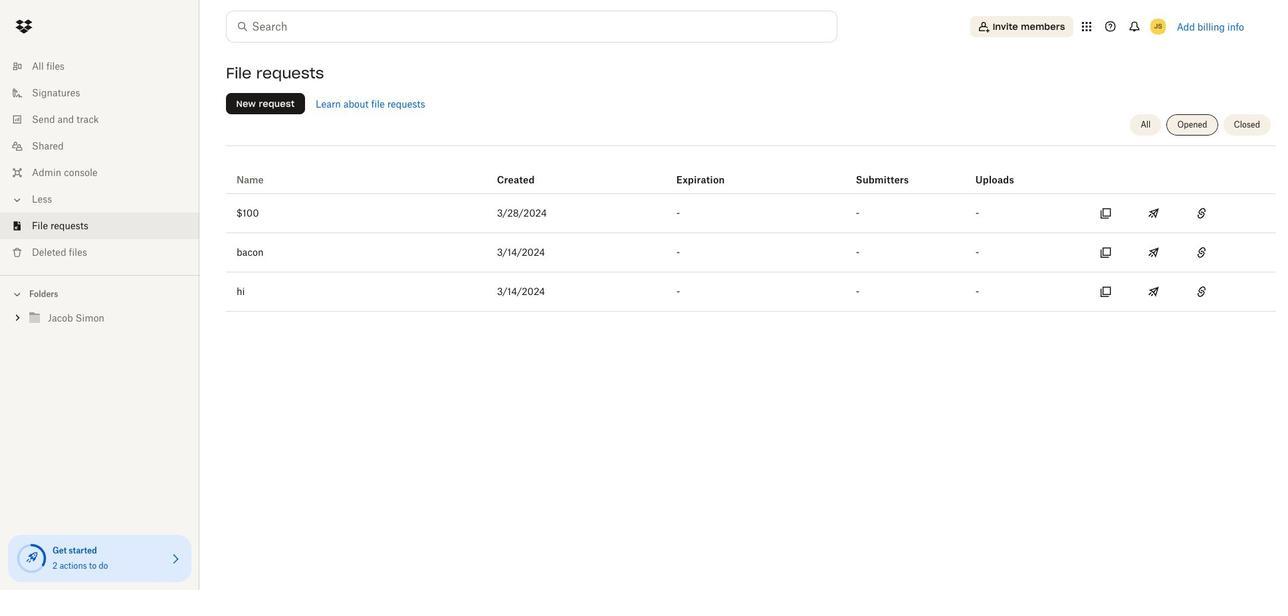 Task type: vqa. For each thing, say whether or not it's contained in the screenshot.
1st column header from the right
yes



Task type: locate. For each thing, give the bounding box(es) containing it.
copy link image up copy link image
[[1194, 205, 1210, 221]]

Search text field
[[252, 19, 810, 35]]

dropbox image
[[11, 13, 37, 40]]

send email image down send email icon
[[1146, 284, 1162, 300]]

list
[[0, 45, 200, 275]]

3 column header from the left
[[976, 156, 1029, 188]]

copy email image up copy email icon
[[1099, 205, 1115, 221]]

row group
[[226, 194, 1277, 312]]

2 send email image from the top
[[1146, 284, 1162, 300]]

copy link image down copy link image
[[1194, 284, 1210, 300]]

2 column header from the left
[[856, 156, 910, 188]]

2 cell from the top
[[1229, 273, 1277, 311]]

2 copy link image from the top
[[1194, 284, 1210, 300]]

3 row from the top
[[226, 233, 1277, 273]]

row
[[226, 151, 1277, 194], [226, 194, 1277, 233], [226, 233, 1277, 273], [226, 273, 1277, 312]]

1 horizontal spatial column header
[[856, 156, 910, 188]]

2 horizontal spatial column header
[[976, 156, 1029, 188]]

cell
[[1229, 194, 1277, 233], [1229, 273, 1277, 311]]

0 vertical spatial cell
[[1229, 194, 1277, 233]]

send email image
[[1146, 205, 1162, 221], [1146, 284, 1162, 300]]

1 vertical spatial send email image
[[1146, 284, 1162, 300]]

1 send email image from the top
[[1146, 205, 1162, 221]]

1 copy email image from the top
[[1099, 205, 1115, 221]]

0 vertical spatial copy link image
[[1194, 205, 1210, 221]]

1 vertical spatial cell
[[1229, 273, 1277, 311]]

0 vertical spatial send email image
[[1146, 205, 1162, 221]]

1 copy link image from the top
[[1194, 205, 1210, 221]]

column header
[[677, 156, 757, 188], [856, 156, 910, 188], [976, 156, 1029, 188]]

1 vertical spatial copy email image
[[1099, 284, 1115, 300]]

send email image up send email icon
[[1146, 205, 1162, 221]]

1 cell from the top
[[1229, 194, 1277, 233]]

1 vertical spatial copy link image
[[1194, 284, 1210, 300]]

1 column header from the left
[[677, 156, 757, 188]]

cell for 3rd row from the bottom
[[1229, 194, 1277, 233]]

0 vertical spatial copy email image
[[1099, 205, 1115, 221]]

copy email image down copy email icon
[[1099, 284, 1115, 300]]

list item
[[0, 213, 200, 239]]

copy email image
[[1099, 205, 1115, 221], [1099, 284, 1115, 300]]

table
[[226, 151, 1277, 312]]

copy link image
[[1194, 205, 1210, 221], [1194, 284, 1210, 300]]

0 horizontal spatial column header
[[677, 156, 757, 188]]



Task type: describe. For each thing, give the bounding box(es) containing it.
1 row from the top
[[226, 151, 1277, 194]]

less image
[[11, 194, 24, 207]]

2 copy email image from the top
[[1099, 284, 1115, 300]]

send email image
[[1146, 245, 1162, 261]]

cell for 4th row from the top
[[1229, 273, 1277, 311]]

4 row from the top
[[226, 273, 1277, 312]]

copy link image for 4th row from the top cell
[[1194, 284, 1210, 300]]

2 row from the top
[[226, 194, 1277, 233]]

send email image for 2nd copy email image from the bottom
[[1146, 205, 1162, 221]]

copy link image for 3rd row from the bottom's cell
[[1194, 205, 1210, 221]]

copy link image
[[1194, 245, 1210, 261]]

send email image for second copy email image from the top
[[1146, 284, 1162, 300]]

copy email image
[[1099, 245, 1115, 261]]



